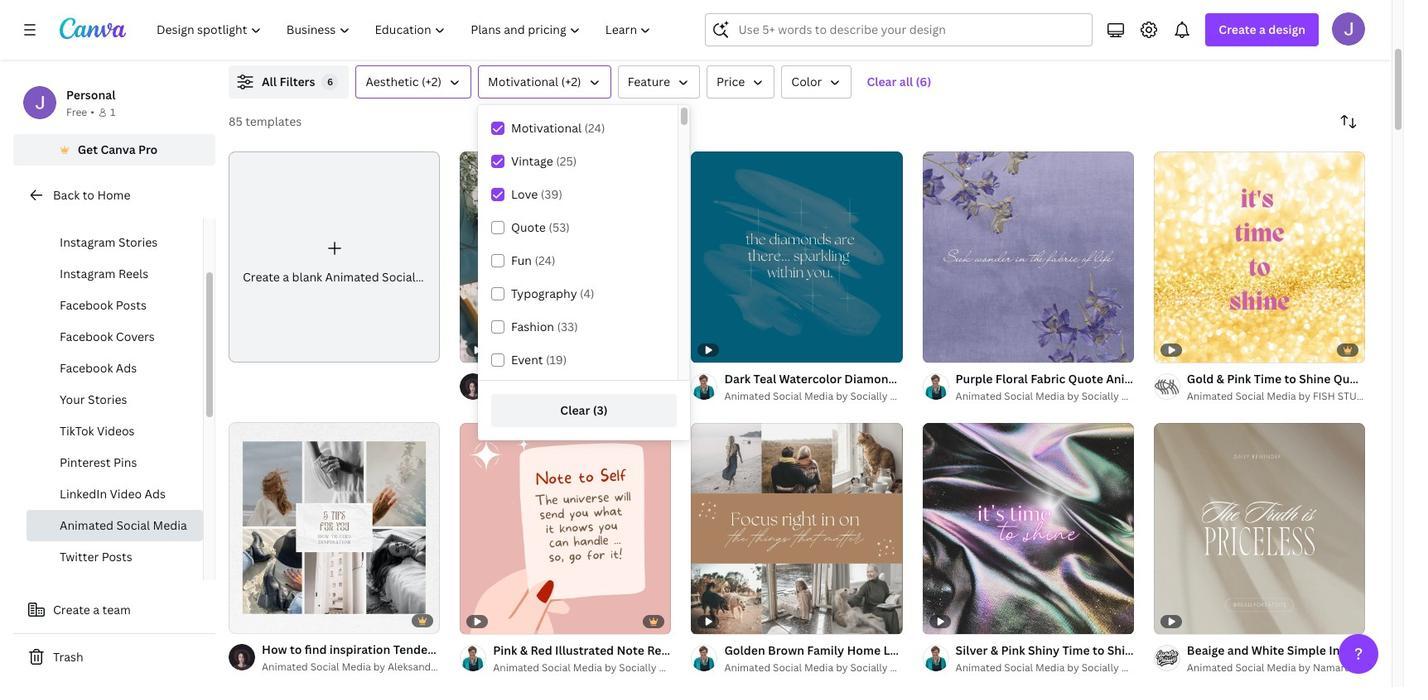 Task type: vqa. For each thing, say whether or not it's contained in the screenshot.


Task type: locate. For each thing, give the bounding box(es) containing it.
animated social media by namara creative
[[1187, 661, 1393, 675]]

create a team
[[53, 602, 131, 618]]

1 vertical spatial pink
[[1001, 643, 1025, 659]]

namara
[[1313, 661, 1350, 675]]

0 horizontal spatial &
[[990, 643, 998, 659]]

socially inside silver & pink shiny time to shine quote animated social media animated social media by socially sorted
[[1082, 661, 1119, 675]]

top level navigation element
[[146, 13, 666, 46]]

twitter posts link
[[27, 542, 203, 573]]

0 vertical spatial to
[[83, 187, 94, 203]]

animated social media
[[60, 518, 187, 533]]

& right gold
[[1216, 371, 1224, 387]]

0 horizontal spatial pink
[[1001, 643, 1025, 659]]

1 vertical spatial shine
[[1107, 643, 1139, 659]]

pink for shiny
[[1001, 643, 1025, 659]]

color
[[791, 74, 822, 89]]

pink inside silver & pink shiny time to shine quote animated social media animated social media by socially sorted
[[1001, 643, 1025, 659]]

0 vertical spatial ads
[[116, 360, 137, 376]]

create for create a blank animated social media
[[243, 269, 280, 285]]

0 vertical spatial posts
[[118, 203, 149, 219]]

video inside tender aesthetic video instagram post with book and nature animated social media by aleksandra chubar
[[592, 371, 624, 387]]

0 horizontal spatial aleksandra
[[388, 660, 441, 675]]

animated social media by socially sorted for animated social media by socially sorted
[[724, 661, 923, 675]]

0 vertical spatial shine
[[1299, 371, 1331, 387]]

trash
[[53, 649, 83, 665]]

posts inside "link"
[[116, 297, 147, 313]]

0 horizontal spatial ads
[[116, 360, 137, 376]]

motivational for motivational (+2)
[[488, 74, 558, 89]]

how to find inspiration tender collage animated instagram post with audio image
[[229, 423, 440, 634]]

(24) down motivational (+2) button on the left of page
[[584, 120, 605, 136]]

motivational (+2)
[[488, 74, 581, 89]]

aesthetic down (19)
[[535, 371, 589, 387]]

1 horizontal spatial video
[[592, 371, 624, 387]]

create inside button
[[53, 602, 90, 618]]

time
[[1254, 371, 1281, 387], [1062, 643, 1090, 659]]

2 vertical spatial facebook
[[60, 360, 113, 376]]

create left team
[[53, 602, 90, 618]]

(39)
[[541, 186, 562, 202]]

& inside silver & pink shiny time to shine quote animated social media animated social media by socially sorted
[[990, 643, 998, 659]]

0 vertical spatial aleksandra
[[619, 389, 672, 404]]

shine up fish
[[1299, 371, 1331, 387]]

& inside gold & pink time to shine quote anima animated social media by fish studio
[[1216, 371, 1224, 387]]

0 vertical spatial clear
[[867, 74, 897, 89]]

videos
[[97, 423, 135, 439]]

1 vertical spatial facebook
[[60, 329, 113, 345]]

2 (+2) from the left
[[561, 74, 581, 89]]

animated inside tender aesthetic video instagram post with book and nature animated social media by aleksandra chubar
[[493, 389, 539, 404]]

0 horizontal spatial animated social media by aleksandra chubar link
[[262, 660, 478, 676]]

studio
[[1337, 389, 1375, 404]]

1 vertical spatial a
[[283, 269, 289, 285]]

0 horizontal spatial to
[[83, 187, 94, 203]]

create
[[1219, 22, 1256, 37], [243, 269, 280, 285], [53, 602, 90, 618]]

2 vertical spatial a
[[93, 602, 99, 618]]

linkedin
[[60, 486, 107, 502]]

0 vertical spatial facebook
[[60, 297, 113, 313]]

time up 'animated social media by fish studio' link at bottom right
[[1254, 371, 1281, 387]]

a inside dropdown button
[[1259, 22, 1266, 37]]

2 facebook from the top
[[60, 329, 113, 345]]

animated inside gold & pink time to shine quote anima animated social media by fish studio
[[1187, 389, 1233, 404]]

posts down reels
[[116, 297, 147, 313]]

silver & pink shiny time to shine quote animated social media link
[[956, 642, 1309, 661]]

animated social media by aleksandra chubar link
[[493, 389, 710, 405], [262, 660, 478, 676]]

0 vertical spatial animated social media by aleksandra chubar link
[[493, 389, 710, 405]]

posts up instagram stories link
[[118, 203, 149, 219]]

stories for instagram stories
[[118, 234, 158, 250]]

facebook down instagram reels
[[60, 297, 113, 313]]

2 horizontal spatial create
[[1219, 22, 1256, 37]]

social
[[382, 269, 416, 285], [1163, 371, 1198, 387], [542, 389, 570, 404], [773, 389, 802, 404], [1004, 389, 1033, 404], [1235, 389, 1264, 404], [116, 518, 150, 533], [1237, 643, 1271, 659], [310, 660, 339, 675], [542, 661, 570, 675], [773, 661, 802, 675], [1004, 661, 1033, 675], [1235, 661, 1264, 675]]

1 horizontal spatial (24)
[[584, 120, 605, 136]]

a
[[1259, 22, 1266, 37], [283, 269, 289, 285], [93, 602, 99, 618]]

0 horizontal spatial shine
[[1107, 643, 1139, 659]]

animated social media by namara creative link
[[1187, 661, 1393, 677]]

create a design button
[[1206, 13, 1319, 46]]

0 horizontal spatial time
[[1062, 643, 1090, 659]]

1 horizontal spatial time
[[1254, 371, 1281, 387]]

get canva pro
[[78, 142, 158, 157]]

1 horizontal spatial pink
[[1227, 371, 1251, 387]]

(24) right fun
[[535, 253, 555, 268]]

graphic
[[1238, 371, 1282, 387]]

animated inside "link"
[[262, 660, 308, 675]]

1 vertical spatial &
[[990, 643, 998, 659]]

home
[[97, 187, 130, 203]]

to right shiny
[[1093, 643, 1105, 659]]

1 horizontal spatial aleksandra
[[619, 389, 672, 404]]

event (19)
[[511, 352, 567, 368]]

video down pins
[[110, 486, 142, 502]]

facebook inside "link"
[[60, 297, 113, 313]]

love (39)
[[511, 186, 562, 202]]

0 horizontal spatial (24)
[[535, 253, 555, 268]]

1 facebook from the top
[[60, 297, 113, 313]]

facebook for facebook covers
[[60, 329, 113, 345]]

instagram for instagram posts
[[60, 203, 116, 219]]

1 (+2) from the left
[[422, 74, 442, 89]]

instagram posts
[[60, 203, 149, 219]]

Search search field
[[738, 14, 1082, 46]]

ads down covers
[[116, 360, 137, 376]]

chubar
[[674, 389, 710, 404], [443, 660, 478, 675]]

0 vertical spatial video
[[592, 371, 624, 387]]

2 vertical spatial posts
[[102, 549, 132, 565]]

media inside tender aesthetic video instagram post with book and nature animated social media by aleksandra chubar
[[573, 389, 602, 404]]

video
[[592, 371, 624, 387], [110, 486, 142, 502]]

shine right shiny
[[1107, 643, 1139, 659]]

motivational inside button
[[488, 74, 558, 89]]

1 vertical spatial create
[[243, 269, 280, 285]]

create for create a team
[[53, 602, 90, 618]]

0 horizontal spatial create
[[53, 602, 90, 618]]

clear for clear (3)
[[560, 403, 590, 418]]

facebook
[[60, 297, 113, 313], [60, 329, 113, 345], [60, 360, 113, 376]]

0 horizontal spatial clear
[[560, 403, 590, 418]]

1 vertical spatial clear
[[560, 403, 590, 418]]

2 horizontal spatial to
[[1284, 371, 1296, 387]]

time right shiny
[[1062, 643, 1090, 659]]

pink for time
[[1227, 371, 1251, 387]]

1 vertical spatial ads
[[145, 486, 166, 502]]

1 horizontal spatial aesthetic
[[535, 371, 589, 387]]

design
[[1268, 22, 1305, 37]]

by
[[605, 389, 617, 404], [836, 389, 848, 404], [1067, 389, 1079, 404], [1298, 389, 1310, 404], [373, 660, 385, 675], [605, 661, 617, 675], [836, 661, 848, 675], [1067, 661, 1079, 675], [1298, 661, 1310, 675]]

social inside gold & pink time to shine quote anima animated social media by fish studio
[[1235, 389, 1264, 404]]

pink
[[1227, 371, 1251, 387], [1001, 643, 1025, 659]]

video up (3)
[[592, 371, 624, 387]]

clear (3) button
[[491, 394, 677, 427]]

1 horizontal spatial create
[[243, 269, 280, 285]]

1 vertical spatial aleksandra
[[388, 660, 441, 675]]

to up 'animated social media by fish studio' link at bottom right
[[1284, 371, 1296, 387]]

0 horizontal spatial chubar
[[443, 660, 478, 675]]

instagram for instagram stories
[[60, 234, 116, 250]]

(+2) inside button
[[561, 74, 581, 89]]

0 vertical spatial (24)
[[584, 120, 605, 136]]

media
[[418, 269, 453, 285], [1200, 371, 1235, 387], [573, 389, 602, 404], [804, 389, 833, 404], [1035, 389, 1065, 404], [1267, 389, 1296, 404], [153, 518, 187, 533], [1274, 643, 1309, 659], [342, 660, 371, 675], [573, 661, 602, 675], [804, 661, 833, 675], [1035, 661, 1065, 675], [1267, 661, 1296, 675]]

a for blank
[[283, 269, 289, 285]]

None search field
[[705, 13, 1093, 46]]

0 vertical spatial motivational
[[488, 74, 558, 89]]

0 horizontal spatial aesthetic
[[366, 74, 419, 89]]

posts for twitter posts
[[102, 549, 132, 565]]

pins
[[113, 455, 137, 470]]

free
[[66, 105, 87, 119]]

1 horizontal spatial to
[[1093, 643, 1105, 659]]

shine inside gold & pink time to shine quote anima animated social media by fish studio
[[1299, 371, 1331, 387]]

0 vertical spatial stories
[[118, 234, 158, 250]]

2 vertical spatial to
[[1093, 643, 1105, 659]]

instagram stories
[[60, 234, 158, 250]]

0 vertical spatial time
[[1254, 371, 1281, 387]]

motivational up "vintage (25)"
[[511, 120, 582, 136]]

a left blank
[[283, 269, 289, 285]]

all
[[899, 74, 913, 89]]

clear left all
[[867, 74, 897, 89]]

free •
[[66, 105, 94, 119]]

1 vertical spatial chubar
[[443, 660, 478, 675]]

1 horizontal spatial animated social media by aleksandra chubar link
[[493, 389, 710, 405]]

anima
[[1371, 371, 1404, 387]]

instagram posts link
[[27, 195, 203, 227]]

1 vertical spatial motivational
[[511, 120, 582, 136]]

& right silver at the right bottom
[[990, 643, 998, 659]]

time inside silver & pink shiny time to shine quote animated social media animated social media by socially sorted
[[1062, 643, 1090, 659]]

0 horizontal spatial a
[[93, 602, 99, 618]]

1 horizontal spatial a
[[283, 269, 289, 285]]

1 horizontal spatial clear
[[867, 74, 897, 89]]

to right back
[[83, 187, 94, 203]]

1 vertical spatial to
[[1284, 371, 1296, 387]]

1 vertical spatial (24)
[[535, 253, 555, 268]]

personal
[[66, 87, 115, 103]]

templates
[[245, 113, 302, 129]]

3 facebook from the top
[[60, 360, 113, 376]]

aesthetic down top level navigation 'element'
[[366, 74, 419, 89]]

facebook ads
[[60, 360, 137, 376]]

1 horizontal spatial &
[[1216, 371, 1224, 387]]

feature button
[[618, 65, 700, 99]]

0 vertical spatial create
[[1219, 22, 1256, 37]]

1 vertical spatial aesthetic
[[535, 371, 589, 387]]

animated social media templates image
[[1012, 0, 1365, 46]]

85 templates
[[229, 113, 302, 129]]

2 horizontal spatial a
[[1259, 22, 1266, 37]]

motivational up motivational (24)
[[488, 74, 558, 89]]

typography
[[511, 286, 577, 302]]

gold & pink time to shine quote anima animated social media by fish studio
[[1187, 371, 1404, 404]]

(+2) for aesthetic (+2)
[[422, 74, 442, 89]]

1 vertical spatial time
[[1062, 643, 1090, 659]]

0 vertical spatial pink
[[1227, 371, 1251, 387]]

0 vertical spatial a
[[1259, 22, 1266, 37]]

pink right gold
[[1227, 371, 1251, 387]]

create left design on the right top of page
[[1219, 22, 1256, 37]]

trash link
[[13, 641, 215, 674]]

animated
[[325, 269, 379, 285], [1106, 371, 1161, 387], [493, 389, 539, 404], [724, 389, 770, 404], [956, 389, 1002, 404], [1187, 389, 1233, 404], [60, 518, 114, 533], [1179, 643, 1234, 659], [262, 660, 308, 675], [493, 661, 539, 675], [724, 661, 770, 675], [956, 661, 1002, 675], [1187, 661, 1233, 675]]

by inside tender aesthetic video instagram post with book and nature animated social media by aleksandra chubar
[[605, 389, 617, 404]]

fun (24)
[[511, 253, 555, 268]]

social inside tender aesthetic video instagram post with book and nature animated social media by aleksandra chubar
[[542, 389, 570, 404]]

1 horizontal spatial shine
[[1299, 371, 1331, 387]]

pink left shiny
[[1001, 643, 1025, 659]]

2 vertical spatial create
[[53, 602, 90, 618]]

creative
[[1353, 661, 1393, 675]]

1 horizontal spatial (+2)
[[561, 74, 581, 89]]

twitter posts
[[60, 549, 132, 565]]

1 vertical spatial posts
[[116, 297, 147, 313]]

6 filter options selected element
[[322, 74, 338, 90]]

a for design
[[1259, 22, 1266, 37]]

posts
[[118, 203, 149, 219], [116, 297, 147, 313], [102, 549, 132, 565]]

motivational
[[488, 74, 558, 89], [511, 120, 582, 136]]

a left team
[[93, 602, 99, 618]]

your stories link
[[27, 384, 203, 416]]

shine
[[1299, 371, 1331, 387], [1107, 643, 1139, 659]]

(+2) inside "button"
[[422, 74, 442, 89]]

to inside silver & pink shiny time to shine quote animated social media animated social media by socially sorted
[[1093, 643, 1105, 659]]

(3)
[[593, 403, 608, 418]]

& for silver
[[990, 643, 998, 659]]

chubar inside tender aesthetic video instagram post with book and nature animated social media by aleksandra chubar
[[674, 389, 710, 404]]

price
[[717, 74, 745, 89]]

quote
[[511, 220, 546, 235], [1068, 371, 1103, 387], [1333, 371, 1368, 387], [1142, 643, 1177, 659]]

to inside gold & pink time to shine quote anima animated social media by fish studio
[[1284, 371, 1296, 387]]

0 horizontal spatial video
[[110, 486, 142, 502]]

all filters
[[262, 74, 315, 89]]

0 vertical spatial &
[[1216, 371, 1224, 387]]

sorted
[[890, 389, 923, 404], [1121, 389, 1154, 404], [659, 661, 691, 675], [890, 661, 923, 675], [1121, 661, 1154, 675]]

0 vertical spatial aesthetic
[[366, 74, 419, 89]]

1 vertical spatial stories
[[88, 392, 127, 408]]

quote (53)
[[511, 220, 570, 235]]

stories up reels
[[118, 234, 158, 250]]

facebook up your stories
[[60, 360, 113, 376]]

(+2) down top level navigation 'element'
[[422, 74, 442, 89]]

to inside 'link'
[[83, 187, 94, 203]]

quote inside purple floral fabric quote animated social media graphic animated social media by socially sorted
[[1068, 371, 1103, 387]]

ads up animated social media
[[145, 486, 166, 502]]

a left design on the right top of page
[[1259, 22, 1266, 37]]

create inside dropdown button
[[1219, 22, 1256, 37]]

create a blank animated social media link
[[229, 152, 453, 363]]

facebook up "facebook ads"
[[60, 329, 113, 345]]

instagram for instagram reels
[[60, 266, 116, 282]]

blank
[[292, 269, 322, 285]]

a inside button
[[93, 602, 99, 618]]

(24)
[[584, 120, 605, 136], [535, 253, 555, 268]]

0 vertical spatial chubar
[[674, 389, 710, 404]]

0 horizontal spatial (+2)
[[422, 74, 442, 89]]

1 horizontal spatial chubar
[[674, 389, 710, 404]]

purple floral fabric quote animated social media graphic image
[[922, 152, 1134, 363]]

clear (3)
[[560, 403, 608, 418]]

(+2) up motivational (24)
[[561, 74, 581, 89]]

stories down the 'facebook ads' link
[[88, 392, 127, 408]]

create left blank
[[243, 269, 280, 285]]

pink inside gold & pink time to shine quote anima animated social media by fish studio
[[1227, 371, 1251, 387]]

posts for facebook posts
[[116, 297, 147, 313]]

clear left (3)
[[560, 403, 590, 418]]

posts down animated social media
[[102, 549, 132, 565]]



Task type: describe. For each thing, give the bounding box(es) containing it.
pinterest
[[60, 455, 111, 470]]

create a team button
[[13, 594, 215, 627]]

fish
[[1313, 389, 1335, 404]]

motivational for motivational (24)
[[511, 120, 582, 136]]

fun
[[511, 253, 532, 268]]

all
[[262, 74, 277, 89]]

silver & pink shiny time to shine quote animated social media animated social media by socially sorted
[[956, 643, 1309, 675]]

shine inside silver & pink shiny time to shine quote animated social media animated social media by socially sorted
[[1107, 643, 1139, 659]]

fashion
[[511, 319, 554, 335]]

animated social media by fish studio link
[[1187, 389, 1375, 405]]

facebook ads link
[[27, 353, 203, 384]]

get
[[78, 142, 98, 157]]

aesthetic (+2) button
[[356, 65, 471, 99]]

aesthetic inside tender aesthetic video instagram post with book and nature animated social media by aleksandra chubar
[[535, 371, 589, 387]]

feature
[[628, 74, 670, 89]]

facebook for facebook ads
[[60, 360, 113, 376]]

(24) for fun (24)
[[535, 253, 555, 268]]

create a blank animated social media
[[243, 269, 453, 285]]

facebook covers link
[[27, 321, 203, 353]]

love
[[511, 186, 538, 202]]

tiktok
[[60, 423, 94, 439]]

(6)
[[916, 74, 931, 89]]

(4)
[[580, 286, 594, 302]]

instagram inside tender aesthetic video instagram post with book and nature animated social media by aleksandra chubar
[[627, 371, 683, 387]]

instagram reels
[[60, 266, 148, 282]]

a for team
[[93, 602, 99, 618]]

team
[[102, 602, 131, 618]]

pinterest pins link
[[27, 447, 203, 479]]

vintage (25)
[[511, 153, 577, 169]]

& for gold
[[1216, 371, 1224, 387]]

1 vertical spatial video
[[110, 486, 142, 502]]

vintage
[[511, 153, 553, 169]]

animated social media by socially sorted for animated social media by aleksandra chubar
[[493, 661, 691, 675]]

Sort by button
[[1332, 105, 1365, 138]]

floral
[[996, 371, 1028, 387]]

color button
[[781, 65, 852, 99]]

motivational (+2) button
[[478, 65, 611, 99]]

1 horizontal spatial ads
[[145, 486, 166, 502]]

event
[[511, 352, 543, 368]]

posts for instagram posts
[[118, 203, 149, 219]]

clear all (6) button
[[858, 65, 940, 99]]

purple floral fabric quote animated social media graphic animated social media by socially sorted
[[956, 371, 1282, 404]]

create for create a design
[[1219, 22, 1256, 37]]

canva
[[101, 142, 136, 157]]

sorted inside purple floral fabric quote animated social media graphic animated social media by socially sorted
[[1121, 389, 1154, 404]]

by inside purple floral fabric quote animated social media graphic animated social media by socially sorted
[[1067, 389, 1079, 404]]

silver
[[956, 643, 988, 659]]

price button
[[707, 65, 775, 99]]

facebook covers
[[60, 329, 155, 345]]

facebook for facebook posts
[[60, 297, 113, 313]]

(33)
[[557, 319, 578, 335]]

linkedin video ads
[[60, 486, 166, 502]]

with
[[714, 371, 739, 387]]

linkedin video ads link
[[27, 479, 203, 510]]

back to home
[[53, 187, 130, 203]]

fabric
[[1031, 371, 1065, 387]]

post
[[686, 371, 711, 387]]

filters
[[279, 74, 315, 89]]

facebook posts
[[60, 297, 147, 313]]

(+2) for motivational (+2)
[[561, 74, 581, 89]]

socially inside purple floral fabric quote animated social media graphic animated social media by socially sorted
[[1082, 389, 1119, 404]]

aleksandra inside tender aesthetic video instagram post with book and nature animated social media by aleksandra chubar
[[619, 389, 672, 404]]

1 vertical spatial animated social media by aleksandra chubar link
[[262, 660, 478, 676]]

sorted inside silver & pink shiny time to shine quote animated social media animated social media by socially sorted
[[1121, 661, 1154, 675]]

clear for clear all (6)
[[867, 74, 897, 89]]

stories for your stories
[[88, 392, 127, 408]]

1
[[110, 105, 115, 119]]

pinterest pins
[[60, 455, 137, 470]]

reels
[[118, 266, 148, 282]]

covers
[[116, 329, 155, 345]]

fashion (33)
[[511, 319, 578, 335]]

create a blank animated social media element
[[229, 152, 453, 363]]

purple floral fabric quote animated social media graphic link
[[956, 370, 1282, 389]]

nature
[[796, 371, 833, 387]]

back to home link
[[13, 179, 215, 212]]

by inside silver & pink shiny time to shine quote animated social media animated social media by socially sorted
[[1067, 661, 1079, 675]]

by inside gold & pink time to shine quote anima animated social media by fish studio
[[1298, 389, 1310, 404]]

quote inside gold & pink time to shine quote anima animated social media by fish studio
[[1333, 371, 1368, 387]]

book
[[741, 371, 769, 387]]

tender
[[493, 371, 532, 387]]

tender aesthetic video instagram post with book and nature link
[[493, 370, 833, 389]]

aesthetic inside "aesthetic (+2)" "button"
[[366, 74, 419, 89]]

get canva pro button
[[13, 134, 215, 166]]

twitter
[[60, 549, 99, 565]]

time inside gold & pink time to shine quote anima animated social media by fish studio
[[1254, 371, 1281, 387]]

tiktok videos link
[[27, 416, 203, 447]]

tiktok videos
[[60, 423, 135, 439]]

and
[[772, 371, 793, 387]]

media inside gold & pink time to shine quote anima animated social media by fish studio
[[1267, 389, 1296, 404]]

motivational (24)
[[511, 120, 605, 136]]

typography (4)
[[511, 286, 594, 302]]

(24) for motivational (24)
[[584, 120, 605, 136]]

(53)
[[549, 220, 570, 235]]

tender aesthetic video instagram post with book and nature animated social media by aleksandra chubar
[[493, 371, 833, 404]]

purple
[[956, 371, 993, 387]]

clear all (6)
[[867, 74, 931, 89]]

your
[[60, 392, 85, 408]]

quote inside silver & pink shiny time to shine quote animated social media animated social media by socially sorted
[[1142, 643, 1177, 659]]

shiny
[[1028, 643, 1060, 659]]

6
[[327, 75, 333, 88]]

gold
[[1187, 371, 1214, 387]]

create a design
[[1219, 22, 1305, 37]]

jacob simon image
[[1332, 12, 1365, 46]]

instagram stories link
[[27, 227, 203, 258]]

(19)
[[546, 352, 567, 368]]



